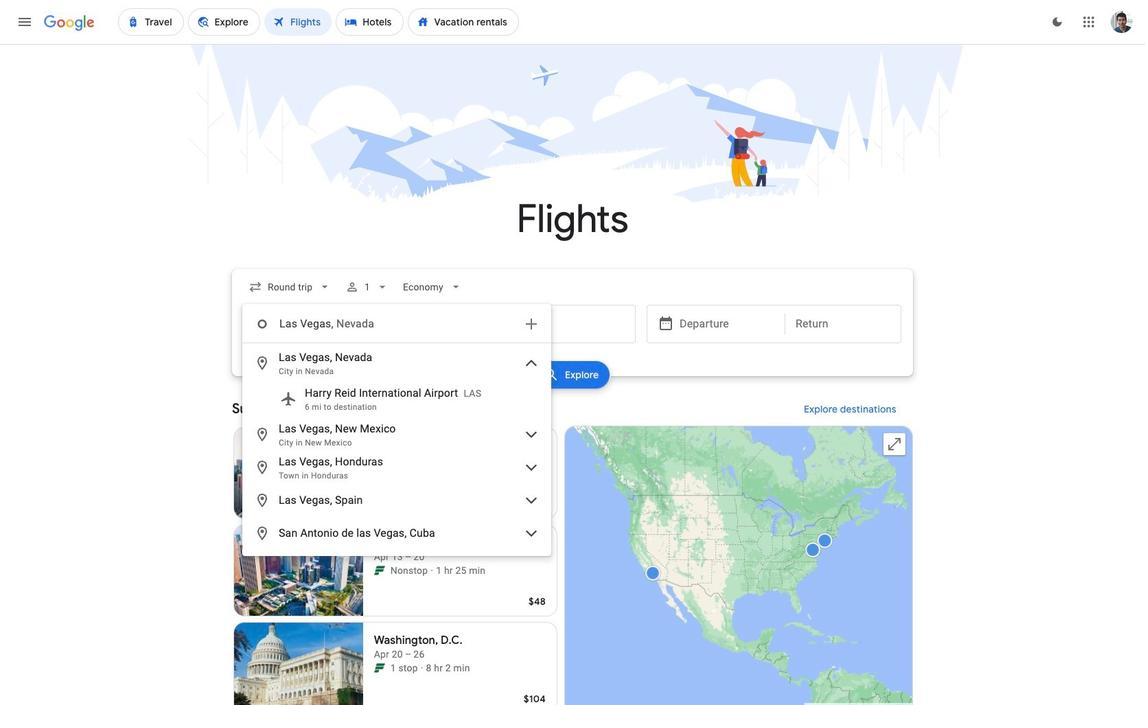 Task type: locate. For each thing, give the bounding box(es) containing it.
2 frontier image from the top
[[374, 663, 385, 674]]

las vegas, honduras option
[[243, 451, 551, 484]]

list box
[[243, 343, 551, 556]]

 image
[[431, 564, 433, 578]]

Return text field
[[796, 306, 891, 343]]

48 US dollars text field
[[529, 595, 546, 608]]

frontier image for the 104 us dollars text box
[[374, 663, 385, 674]]

san antonio de las vegas, cuba option
[[243, 517, 551, 550]]

toggle nearby airports for las vegas, new mexico image
[[523, 426, 540, 443]]

origin, select multiple airports image
[[523, 316, 540, 332]]

toggle nearby airports for san antonio de las vegas, cuba image
[[523, 525, 540, 542]]

104 US dollars text field
[[524, 693, 546, 705]]

1 frontier image from the top
[[374, 565, 385, 576]]

frontier image
[[374, 565, 385, 576], [374, 663, 385, 674]]

 image
[[421, 661, 423, 675]]

0 vertical spatial frontier image
[[374, 565, 385, 576]]

Flight search field
[[221, 269, 924, 556]]

None field
[[243, 275, 337, 299], [398, 275, 468, 299], [243, 275, 337, 299], [398, 275, 468, 299]]

1 vertical spatial frontier image
[[374, 663, 385, 674]]



Task type: describe. For each thing, give the bounding box(es) containing it.
harry reid international airport (las) option
[[243, 380, 551, 418]]

las vegas, spain option
[[243, 484, 551, 517]]

suggested trips from san francisco region
[[232, 393, 913, 705]]

toggle nearby airports for las vegas, nevada image
[[523, 355, 540, 372]]

toggle nearby airports for las vegas, spain image
[[523, 492, 540, 509]]

toggle nearby airports for las vegas, honduras image
[[523, 459, 540, 476]]

Where from?  text field
[[279, 308, 515, 341]]

frontier image for the 48 us dollars text field
[[374, 565, 385, 576]]

181 US dollars text field
[[527, 498, 546, 510]]

change appearance image
[[1041, 5, 1074, 38]]

Departure text field
[[680, 306, 775, 343]]

las vegas, nevada option
[[243, 347, 551, 380]]

 image inside "suggested trips from san francisco" region
[[421, 661, 423, 675]]

list box inside enter your origin dialog
[[243, 343, 551, 556]]

enter your origin dialog
[[242, 304, 551, 556]]

las vegas, new mexico option
[[243, 418, 551, 451]]

main menu image
[[16, 14, 33, 30]]



Task type: vqa. For each thing, say whether or not it's contained in the screenshot.
the top  image
yes



